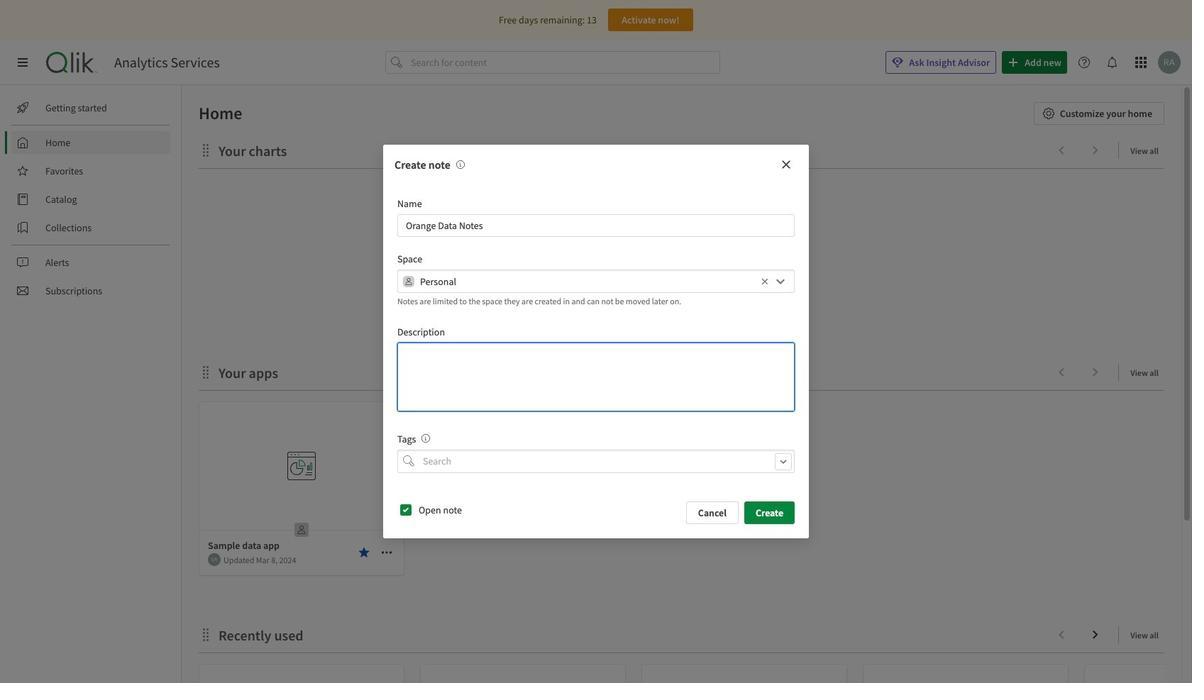 Task type: locate. For each thing, give the bounding box(es) containing it.
None text field
[[398, 215, 795, 237]]

main content
[[176, 85, 1193, 684]]

search image
[[403, 456, 415, 467]]

dialog
[[383, 145, 809, 539]]

None text field
[[420, 270, 758, 293], [398, 343, 795, 412], [420, 270, 758, 293], [398, 343, 795, 412]]

record and discuss insights with others using notes tooltip
[[451, 158, 465, 172]]

record and discuss insights with others using notes image
[[456, 161, 465, 169]]

move collection image
[[199, 143, 213, 157], [199, 628, 213, 642]]

None field
[[398, 450, 795, 473]]

ruby anderson image
[[208, 554, 221, 567]]

close sidebar menu image
[[17, 57, 28, 68]]

0 vertical spatial move collection image
[[199, 143, 213, 157]]

remove from favorites image
[[359, 547, 370, 559]]

analytics services element
[[114, 54, 220, 71]]



Task type: describe. For each thing, give the bounding box(es) containing it.
start typing a tag name. select an existing tag or create a new tag by pressing enter or comma. press backspace to remove a tag. tooltip
[[416, 433, 431, 446]]

start typing a tag name. select an existing tag or create a new tag by pressing enter or comma. press backspace to remove a tag. image
[[422, 435, 431, 443]]

Search text field
[[420, 450, 795, 473]]

ruby anderson element
[[208, 554, 221, 567]]

move collection image
[[199, 365, 213, 379]]

navigation pane element
[[0, 91, 181, 308]]

1 vertical spatial move collection image
[[199, 628, 213, 642]]



Task type: vqa. For each thing, say whether or not it's contained in the screenshot.
field
yes



